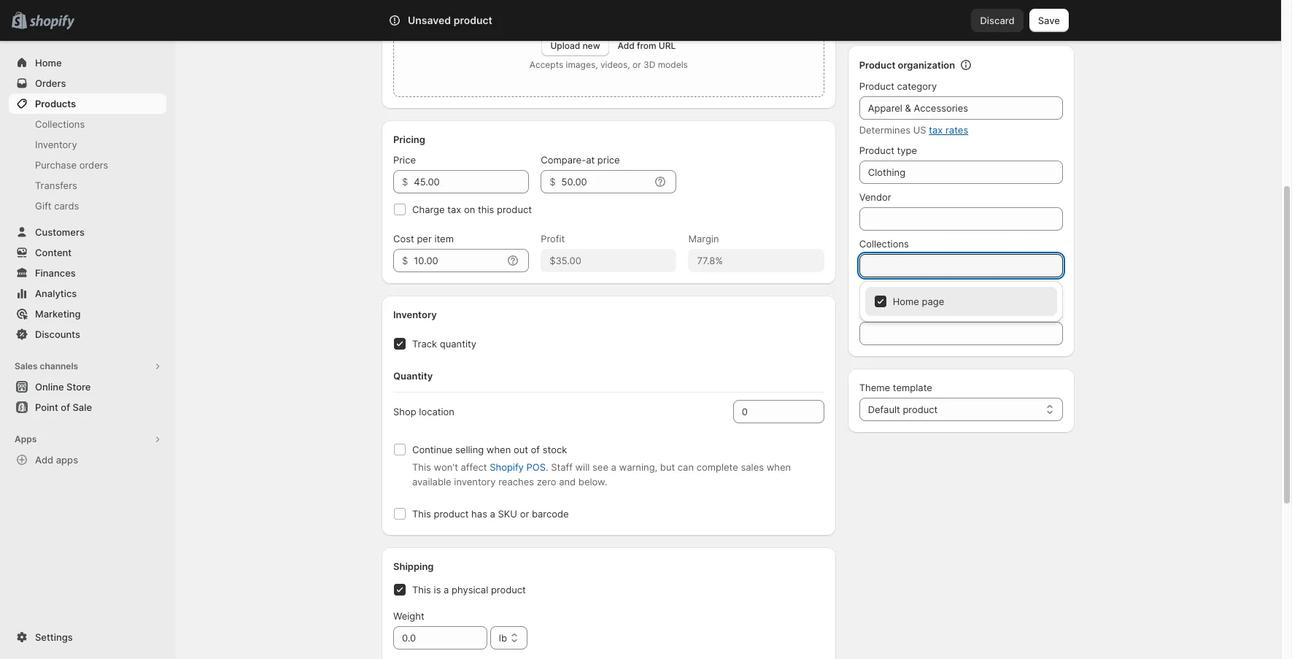 Task type: vqa. For each thing, say whether or not it's contained in the screenshot.
Pos
yes



Task type: describe. For each thing, give the bounding box(es) containing it.
$ for cost per item
[[402, 255, 408, 266]]

product for product organization
[[860, 59, 896, 71]]

zero
[[537, 476, 557, 488]]

continue
[[412, 444, 453, 455]]

.
[[546, 461, 549, 473]]

product for this product has a sku or barcode
[[434, 508, 469, 520]]

Product type text field
[[860, 161, 1064, 184]]

add for add apps
[[35, 454, 53, 466]]

discard button
[[972, 9, 1024, 32]]

settings
[[35, 631, 73, 643]]

Cost per item text field
[[414, 249, 503, 272]]

0 horizontal spatial or
[[520, 508, 529, 520]]

product type
[[860, 145, 918, 156]]

customers
[[35, 226, 85, 238]]

track quantity
[[412, 338, 477, 350]]

staff
[[551, 461, 573, 473]]

this won't affect shopify pos
[[412, 461, 546, 473]]

content
[[35, 247, 72, 258]]

$ for compare-at price
[[550, 176, 556, 188]]

Vendor text field
[[860, 207, 1064, 231]]

marketing link
[[9, 304, 166, 324]]

store
[[66, 381, 91, 393]]

settings link
[[9, 627, 166, 647]]

on
[[464, 204, 475, 215]]

upload
[[551, 40, 580, 51]]

Weight text field
[[393, 626, 487, 650]]

sales
[[15, 361, 38, 372]]

sales channels
[[15, 361, 78, 372]]

unsaved
[[408, 14, 451, 26]]

price
[[393, 154, 416, 166]]

international
[[871, 3, 927, 15]]

track
[[412, 338, 437, 350]]

quantity
[[393, 370, 433, 382]]

home page image
[[874, 291, 1049, 312]]

add from url button
[[618, 40, 676, 51]]

purchase
[[35, 159, 77, 171]]

cards
[[54, 200, 79, 212]]

url
[[659, 40, 676, 51]]

determines us tax rates
[[860, 124, 969, 136]]

international and united states
[[871, 3, 1010, 15]]

margin
[[689, 233, 719, 245]]

1 horizontal spatial a
[[490, 508, 496, 520]]

this
[[478, 204, 494, 215]]

0 vertical spatial tax
[[929, 124, 943, 136]]

product for default product
[[903, 404, 938, 415]]

organization
[[898, 59, 956, 71]]

add from url
[[618, 40, 676, 51]]

Compare-at price text field
[[562, 170, 651, 193]]

home link
[[9, 53, 166, 73]]

channels
[[40, 361, 78, 372]]

sale
[[73, 401, 92, 413]]

cost
[[393, 233, 414, 245]]

product right this
[[497, 204, 532, 215]]

theme
[[860, 382, 891, 393]]

continue selling when out of stock
[[412, 444, 567, 455]]

weight
[[393, 610, 425, 622]]

1 horizontal spatial collections
[[860, 238, 909, 250]]

add for add from url
[[618, 40, 635, 51]]

point of sale link
[[9, 397, 166, 418]]

marketing
[[35, 308, 81, 320]]

$ for price
[[402, 176, 408, 188]]

home page
[[864, 285, 912, 296]]

lb
[[499, 632, 507, 644]]

when inside . staff will see a warning, but can complete sales when available inventory reaches zero and below.
[[767, 461, 791, 473]]

add apps button
[[9, 450, 166, 470]]

Collections text field
[[860, 254, 1064, 277]]

unsaved product
[[408, 14, 493, 26]]

gift cards link
[[9, 196, 166, 216]]

purchase orders link
[[9, 155, 166, 175]]

at
[[586, 154, 595, 166]]

content link
[[9, 242, 166, 263]]

physical
[[452, 584, 488, 596]]

vendor
[[860, 191, 892, 203]]

shopify image
[[29, 15, 75, 30]]

shop location
[[393, 406, 455, 418]]

apps
[[56, 454, 78, 466]]

online store link
[[9, 377, 166, 397]]

united
[[949, 3, 979, 15]]

0 horizontal spatial collections
[[35, 118, 85, 130]]

gift cards
[[35, 200, 79, 212]]

page
[[891, 285, 912, 296]]

transfers link
[[9, 175, 166, 196]]

products link
[[9, 93, 166, 114]]

2 vertical spatial a
[[444, 584, 449, 596]]

product organization
[[860, 59, 956, 71]]

shopify
[[490, 461, 524, 473]]

Tags text field
[[860, 322, 1064, 345]]

accepts images, videos, or 3d models
[[530, 59, 688, 70]]

orders
[[35, 77, 66, 89]]



Task type: locate. For each thing, give the bounding box(es) containing it.
this is a physical product
[[412, 584, 526, 596]]

$
[[402, 176, 408, 188], [550, 176, 556, 188], [402, 255, 408, 266]]

us
[[914, 124, 927, 136]]

0 vertical spatial add
[[618, 40, 635, 51]]

2 product from the top
[[860, 80, 895, 92]]

and inside . staff will see a warning, but can complete sales when available inventory reaches zero and below.
[[559, 476, 576, 488]]

search
[[453, 15, 484, 26]]

collections down products
[[35, 118, 85, 130]]

Profit text field
[[541, 249, 677, 272]]

online store button
[[0, 377, 175, 397]]

purchase orders
[[35, 159, 108, 171]]

a
[[611, 461, 617, 473], [490, 508, 496, 520], [444, 584, 449, 596]]

this down available
[[412, 508, 431, 520]]

product right the physical
[[491, 584, 526, 596]]

a right see
[[611, 461, 617, 473]]

product down product organization
[[860, 80, 895, 92]]

home page link
[[864, 284, 912, 299]]

see
[[593, 461, 609, 473]]

discounts
[[35, 328, 80, 340]]

$ down cost
[[402, 255, 408, 266]]

of inside button
[[61, 401, 70, 413]]

home inside home 'link'
[[35, 57, 62, 69]]

0 horizontal spatial of
[[61, 401, 70, 413]]

images,
[[566, 59, 598, 70]]

1 vertical spatial this
[[412, 508, 431, 520]]

0 vertical spatial inventory
[[35, 139, 77, 150]]

home for home
[[35, 57, 62, 69]]

1 horizontal spatial tax
[[929, 124, 943, 136]]

a right has
[[490, 508, 496, 520]]

0 horizontal spatial tax
[[448, 204, 462, 215]]

sku
[[498, 508, 518, 520]]

this up available
[[412, 461, 431, 473]]

. staff will see a warning, but can complete sales when available inventory reaches zero and below.
[[412, 461, 791, 488]]

and left 'united' at the right of page
[[930, 3, 947, 15]]

Product category text field
[[860, 96, 1064, 120]]

complete
[[697, 461, 739, 473]]

search button
[[429, 9, 853, 32]]

online store
[[35, 381, 91, 393]]

when up shopify
[[487, 444, 511, 455]]

point
[[35, 401, 58, 413]]

1 horizontal spatial home
[[864, 285, 888, 296]]

2 this from the top
[[412, 508, 431, 520]]

0 horizontal spatial a
[[444, 584, 449, 596]]

home up orders
[[35, 57, 62, 69]]

price
[[598, 154, 620, 166]]

product for product category
[[860, 80, 895, 92]]

home up tags
[[864, 285, 888, 296]]

reaches
[[499, 476, 534, 488]]

0 vertical spatial a
[[611, 461, 617, 473]]

sales
[[741, 461, 764, 473]]

or right sku
[[520, 508, 529, 520]]

orders link
[[9, 73, 166, 93]]

category
[[897, 80, 937, 92]]

1 this from the top
[[412, 461, 431, 473]]

inventory up purchase
[[35, 139, 77, 150]]

0 vertical spatial product
[[860, 59, 896, 71]]

customers link
[[9, 222, 166, 242]]

1 vertical spatial home
[[864, 285, 888, 296]]

$ down the price
[[402, 176, 408, 188]]

1 product from the top
[[860, 59, 896, 71]]

3 product from the top
[[860, 145, 895, 156]]

add
[[618, 40, 635, 51], [35, 454, 53, 466]]

shipping
[[393, 561, 434, 572]]

and down staff
[[559, 476, 576, 488]]

product down determines
[[860, 145, 895, 156]]

of right out on the left bottom
[[531, 444, 540, 455]]

add left from
[[618, 40, 635, 51]]

product for unsaved product
[[454, 14, 493, 26]]

1 vertical spatial collections
[[860, 238, 909, 250]]

1 horizontal spatial and
[[930, 3, 947, 15]]

will
[[576, 461, 590, 473]]

1 vertical spatial add
[[35, 454, 53, 466]]

sales channels button
[[9, 356, 166, 377]]

apps
[[15, 434, 37, 445]]

charge
[[412, 204, 445, 215]]

a inside . staff will see a warning, but can complete sales when available inventory reaches zero and below.
[[611, 461, 617, 473]]

shopify pos link
[[490, 461, 546, 473]]

0 vertical spatial home
[[35, 57, 62, 69]]

inventory link
[[9, 134, 166, 155]]

0 vertical spatial and
[[930, 3, 947, 15]]

transfers
[[35, 180, 77, 191]]

analytics
[[35, 288, 77, 299]]

add left apps
[[35, 454, 53, 466]]

1 vertical spatial and
[[559, 476, 576, 488]]

1 vertical spatial of
[[531, 444, 540, 455]]

Margin text field
[[689, 249, 825, 272]]

1 horizontal spatial or
[[633, 59, 641, 70]]

2 horizontal spatial a
[[611, 461, 617, 473]]

compare-at price
[[541, 154, 620, 166]]

0 vertical spatial this
[[412, 461, 431, 473]]

has
[[472, 508, 488, 520]]

3d
[[644, 59, 656, 70]]

1 vertical spatial or
[[520, 508, 529, 520]]

0 horizontal spatial home
[[35, 57, 62, 69]]

theme template
[[860, 382, 933, 393]]

inventory
[[35, 139, 77, 150], [393, 309, 437, 320]]

upload new
[[551, 40, 600, 51]]

1 horizontal spatial of
[[531, 444, 540, 455]]

1 vertical spatial when
[[767, 461, 791, 473]]

below.
[[579, 476, 607, 488]]

collections up home page
[[860, 238, 909, 250]]

product right unsaved
[[454, 14, 493, 26]]

rates
[[946, 124, 969, 136]]

home for home page
[[864, 285, 888, 296]]

charge tax on this product
[[412, 204, 532, 215]]

upload new button
[[542, 36, 609, 56]]

None number field
[[733, 400, 803, 423]]

0 vertical spatial of
[[61, 401, 70, 413]]

0 horizontal spatial and
[[559, 476, 576, 488]]

online
[[35, 381, 64, 393]]

determines
[[860, 124, 911, 136]]

1 vertical spatial inventory
[[393, 309, 437, 320]]

pos
[[527, 461, 546, 473]]

$ down compare-
[[550, 176, 556, 188]]

discounts link
[[9, 324, 166, 345]]

or left 3d in the top of the page
[[633, 59, 641, 70]]

tax left on
[[448, 204, 462, 215]]

available
[[412, 476, 452, 488]]

product left has
[[434, 508, 469, 520]]

affect
[[461, 461, 487, 473]]

add apps
[[35, 454, 78, 466]]

of left sale
[[61, 401, 70, 413]]

finances link
[[9, 263, 166, 283]]

3 this from the top
[[412, 584, 431, 596]]

product up product category
[[860, 59, 896, 71]]

2 vertical spatial this
[[412, 584, 431, 596]]

a right "is"
[[444, 584, 449, 596]]

orders
[[79, 159, 108, 171]]

pricing
[[393, 134, 425, 145]]

states
[[982, 3, 1010, 15]]

1 horizontal spatial inventory
[[393, 309, 437, 320]]

apps button
[[9, 429, 166, 450]]

analytics link
[[9, 283, 166, 304]]

warning,
[[619, 461, 658, 473]]

when right sales
[[767, 461, 791, 473]]

Price text field
[[414, 170, 529, 193]]

point of sale button
[[0, 397, 175, 418]]

0 vertical spatial when
[[487, 444, 511, 455]]

product category
[[860, 80, 937, 92]]

1 horizontal spatial when
[[767, 461, 791, 473]]

compare-
[[541, 154, 586, 166]]

inventory up track
[[393, 309, 437, 320]]

this left "is"
[[412, 584, 431, 596]]

finances
[[35, 267, 76, 279]]

1 vertical spatial product
[[860, 80, 895, 92]]

barcode
[[532, 508, 569, 520]]

save button
[[1030, 9, 1069, 32]]

0 vertical spatial or
[[633, 59, 641, 70]]

1 vertical spatial tax
[[448, 204, 462, 215]]

selling
[[455, 444, 484, 455]]

product down template
[[903, 404, 938, 415]]

stock
[[543, 444, 567, 455]]

1 horizontal spatial add
[[618, 40, 635, 51]]

quantity
[[440, 338, 477, 350]]

0 horizontal spatial when
[[487, 444, 511, 455]]

is
[[434, 584, 441, 596]]

tax
[[929, 124, 943, 136], [448, 204, 462, 215]]

and
[[930, 3, 947, 15], [559, 476, 576, 488]]

this
[[412, 461, 431, 473], [412, 508, 431, 520], [412, 584, 431, 596]]

tags
[[860, 306, 881, 318]]

2 vertical spatial product
[[860, 145, 895, 156]]

0 horizontal spatial add
[[35, 454, 53, 466]]

inventory
[[454, 476, 496, 488]]

of
[[61, 401, 70, 413], [531, 444, 540, 455]]

0 horizontal spatial inventory
[[35, 139, 77, 150]]

location
[[419, 406, 455, 418]]

tax right us
[[929, 124, 943, 136]]

this for this product has a sku or barcode
[[412, 508, 431, 520]]

item
[[435, 233, 454, 245]]

home page option
[[860, 287, 1064, 316]]

this for this won't affect shopify pos
[[412, 461, 431, 473]]

models
[[658, 59, 688, 70]]

add inside button
[[35, 454, 53, 466]]

profit
[[541, 233, 565, 245]]

product for product type
[[860, 145, 895, 156]]

type
[[897, 145, 918, 156]]

0 vertical spatial collections
[[35, 118, 85, 130]]

this for this is a physical product
[[412, 584, 431, 596]]

save
[[1039, 15, 1061, 26]]

1 vertical spatial a
[[490, 508, 496, 520]]

home inside home page link
[[864, 285, 888, 296]]



